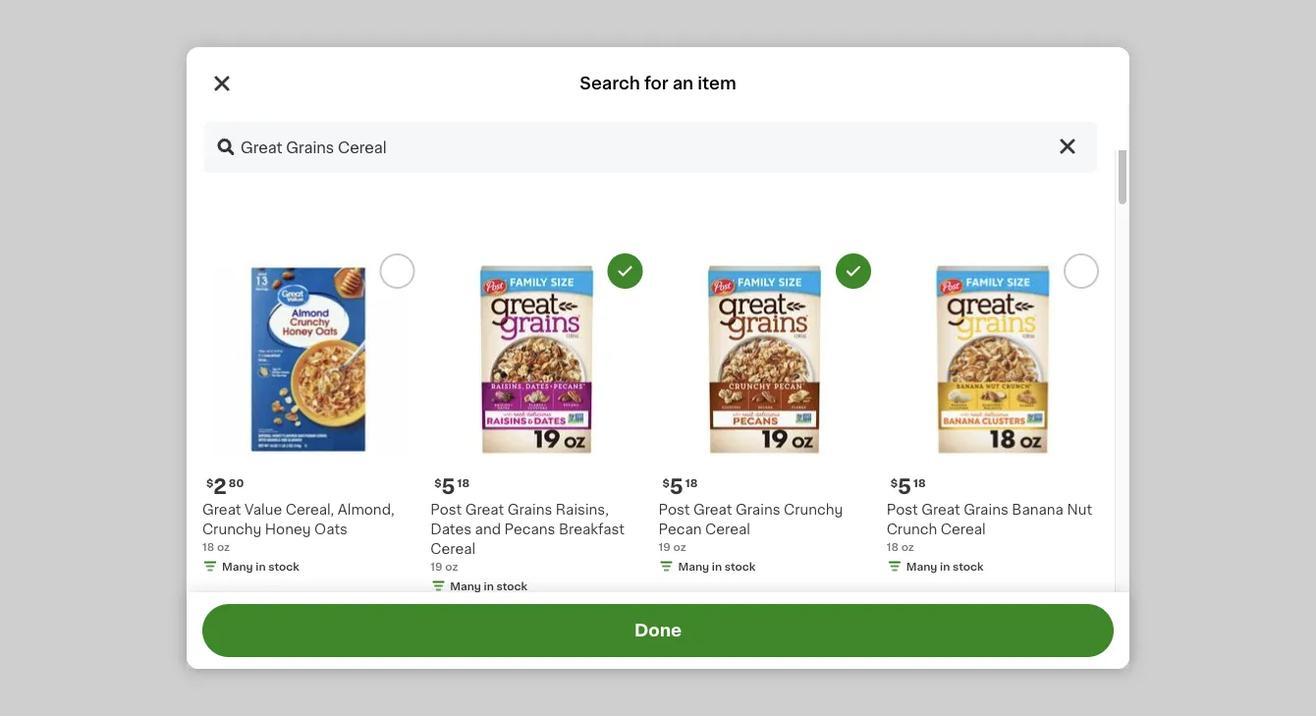 Task type: describe. For each thing, give the bounding box(es) containing it.
in for and
[[484, 580, 494, 591]]

$ 5 18 for post great grains raisins, dates and pecans breakfast cereal
[[435, 476, 470, 497]]

oats
[[315, 522, 348, 536]]

crunch
[[887, 522, 938, 536]]

none search field inside dialog
[[202, 120, 1100, 175]]

in for cereal
[[712, 561, 722, 572]]

unselect item image
[[845, 262, 863, 280]]

dialog containing 2
[[187, 47, 1130, 716]]

in for honey
[[256, 561, 266, 572]]

breakfast
[[559, 522, 625, 536]]

for
[[645, 75, 669, 92]]

oz inside post great grains banana nut crunch cereal 18 oz
[[902, 541, 915, 552]]

5 for post great grains banana nut crunch cereal
[[898, 476, 912, 497]]

and
[[475, 522, 501, 536]]

stock for and
[[497, 580, 528, 591]]

Search Walmart... field
[[202, 120, 1100, 175]]

grains for raisins,
[[508, 502, 553, 516]]

post for post great grains banana nut crunch cereal
[[887, 502, 918, 516]]

2
[[214, 476, 227, 497]]

many in stock for cereal
[[679, 561, 756, 572]]

oz inside post great grains raisins, dates and pecans breakfast cereal 19 oz
[[445, 561, 458, 572]]

pecans
[[505, 522, 556, 536]]

post great grains crunchy pecan cereal 19 oz
[[659, 502, 843, 552]]

crunchy inside great value cereal, almond, crunchy honey oats 18 oz
[[202, 522, 262, 536]]

grains for crunchy
[[736, 502, 781, 516]]

grains for banana
[[964, 502, 1009, 516]]

post great grains raisins, dates and pecans breakfast cereal 19 oz
[[431, 502, 625, 572]]

post for post great grains raisins, dates and pecans breakfast cereal
[[431, 502, 462, 516]]

19 inside 'post great grains crunchy pecan cereal 19 oz'
[[659, 541, 671, 552]]

18 inside great value cereal, almond, crunchy honey oats 18 oz
[[202, 541, 215, 552]]

done button
[[202, 604, 1114, 657]]

18 inside post great grains banana nut crunch cereal 18 oz
[[887, 541, 899, 552]]

80
[[229, 477, 244, 488]]

cereal inside 'post great grains crunchy pecan cereal 19 oz'
[[706, 522, 751, 536]]

19 inside post great grains raisins, dates and pecans breakfast cereal 19 oz
[[431, 561, 443, 572]]

search for an item
[[580, 75, 737, 92]]

great for post great grains crunchy pecan cereal
[[694, 502, 733, 516]]

post great grains banana nut crunch cereal 18 oz
[[887, 502, 1093, 552]]

3 product group from the left
[[659, 254, 871, 578]]

cereal inside post great grains raisins, dates and pecans breakfast cereal 19 oz
[[431, 542, 476, 555]]

many in stock for and
[[450, 580, 528, 591]]

stock for crunch
[[953, 561, 984, 572]]

18 for post great grains raisins, dates and pecans breakfast cereal
[[457, 477, 470, 488]]

search
[[580, 75, 640, 92]]

many for cereal
[[679, 561, 710, 572]]

great for post great grains banana nut crunch cereal
[[922, 502, 961, 516]]



Task type: locate. For each thing, give the bounding box(es) containing it.
5 up pecan
[[670, 476, 684, 497]]

great inside post great grains raisins, dates and pecans breakfast cereal 19 oz
[[465, 502, 504, 516]]

cereal
[[706, 522, 751, 536], [941, 522, 986, 536], [431, 542, 476, 555]]

in down the "and"
[[484, 580, 494, 591]]

2 horizontal spatial 5
[[898, 476, 912, 497]]

great
[[202, 502, 241, 516], [465, 502, 504, 516], [694, 502, 733, 516], [922, 502, 961, 516]]

cereal,
[[286, 502, 334, 516]]

many down pecan
[[679, 561, 710, 572]]

post for post great grains crunchy pecan cereal
[[659, 502, 690, 516]]

5 for post great grains raisins, dates and pecans breakfast cereal
[[442, 476, 456, 497]]

many for honey
[[222, 561, 253, 572]]

$ for post great grains crunchy pecan cereal
[[663, 477, 670, 488]]

oz down dates
[[445, 561, 458, 572]]

item
[[698, 75, 737, 92]]

1 vertical spatial 19
[[431, 561, 443, 572]]

2 5 from the left
[[670, 476, 684, 497]]

oz inside great value cereal, almond, crunchy honey oats 18 oz
[[217, 541, 230, 552]]

crunchy
[[784, 502, 843, 516], [202, 522, 262, 536]]

18 up pecan
[[686, 477, 698, 488]]

post inside 'post great grains crunchy pecan cereal 19 oz'
[[659, 502, 690, 516]]

19 down pecan
[[659, 541, 671, 552]]

cereal down dates
[[431, 542, 476, 555]]

crunchy inside 'post great grains crunchy pecan cereal 19 oz'
[[784, 502, 843, 516]]

stock down post great grains banana nut crunch cereal 18 oz
[[953, 561, 984, 572]]

1 vertical spatial crunchy
[[202, 522, 262, 536]]

0 horizontal spatial $ 5 18
[[435, 476, 470, 497]]

3 post from the left
[[887, 502, 918, 516]]

19 down dates
[[431, 561, 443, 572]]

post inside post great grains raisins, dates and pecans breakfast cereal 19 oz
[[431, 502, 462, 516]]

many down dates
[[450, 580, 481, 591]]

3 $ 5 18 from the left
[[891, 476, 926, 497]]

1 post from the left
[[431, 502, 462, 516]]

oz down pecan
[[674, 541, 687, 552]]

great down 2
[[202, 502, 241, 516]]

None search field
[[202, 120, 1100, 175]]

4 product group from the left
[[887, 254, 1100, 578]]

oz down $ 2 80
[[217, 541, 230, 552]]

$ up pecan
[[663, 477, 670, 488]]

$ for great value cereal, almond, crunchy honey oats
[[206, 477, 214, 488]]

$ inside $ 2 80
[[206, 477, 214, 488]]

in down post great grains banana nut crunch cereal 18 oz
[[940, 561, 951, 572]]

great inside 'post great grains crunchy pecan cereal 19 oz'
[[694, 502, 733, 516]]

$ left 80
[[206, 477, 214, 488]]

1 horizontal spatial 19
[[659, 541, 671, 552]]

18 up dates
[[457, 477, 470, 488]]

0 horizontal spatial crunchy
[[202, 522, 262, 536]]

1 horizontal spatial cereal
[[706, 522, 751, 536]]

$ for post great grains raisins, dates and pecans breakfast cereal
[[435, 477, 442, 488]]

value
[[245, 502, 282, 516]]

dates
[[431, 522, 472, 536]]

5 for post great grains crunchy pecan cereal
[[670, 476, 684, 497]]

post inside post great grains banana nut crunch cereal 18 oz
[[887, 502, 918, 516]]

1 horizontal spatial 5
[[670, 476, 684, 497]]

2 grains from the left
[[736, 502, 781, 516]]

many in stock down the honey
[[222, 561, 300, 572]]

grains inside post great grains raisins, dates and pecans breakfast cereal 19 oz
[[508, 502, 553, 516]]

done
[[635, 623, 682, 639]]

many down crunch
[[907, 561, 938, 572]]

18 for post great grains banana nut crunch cereal
[[914, 477, 926, 488]]

an
[[673, 75, 694, 92]]

2 horizontal spatial cereal
[[941, 522, 986, 536]]

1 horizontal spatial crunchy
[[784, 502, 843, 516]]

stock down post great grains raisins, dates and pecans breakfast cereal 19 oz
[[497, 580, 528, 591]]

0 horizontal spatial post
[[431, 502, 462, 516]]

3 great from the left
[[694, 502, 733, 516]]

0 horizontal spatial 19
[[431, 561, 443, 572]]

19
[[659, 541, 671, 552], [431, 561, 443, 572]]

oz down crunch
[[902, 541, 915, 552]]

1 horizontal spatial post
[[659, 502, 690, 516]]

2 product group from the left
[[431, 254, 643, 598]]

$ 2 80
[[206, 476, 244, 497]]

$ 5 18 up crunch
[[891, 476, 926, 497]]

stock for honey
[[269, 561, 300, 572]]

many
[[222, 561, 253, 572], [679, 561, 710, 572], [907, 561, 938, 572], [450, 580, 481, 591]]

1 5 from the left
[[442, 476, 456, 497]]

18 for post great grains crunchy pecan cereal
[[686, 477, 698, 488]]

in for crunch
[[940, 561, 951, 572]]

0 horizontal spatial 5
[[442, 476, 456, 497]]

0 horizontal spatial cereal
[[431, 542, 476, 555]]

$ 5 18 for post great grains crunchy pecan cereal
[[663, 476, 698, 497]]

2 great from the left
[[465, 502, 504, 516]]

many in stock for crunch
[[907, 561, 984, 572]]

great up the "and"
[[465, 502, 504, 516]]

5 up crunch
[[898, 476, 912, 497]]

$
[[206, 477, 214, 488], [435, 477, 442, 488], [663, 477, 670, 488], [891, 477, 898, 488]]

raisins,
[[556, 502, 609, 516]]

1 grains from the left
[[508, 502, 553, 516]]

in down 'post great grains crunchy pecan cereal 19 oz'
[[712, 561, 722, 572]]

grains inside post great grains banana nut crunch cereal 18 oz
[[964, 502, 1009, 516]]

many for and
[[450, 580, 481, 591]]

banana
[[1012, 502, 1064, 516]]

2 $ from the left
[[435, 477, 442, 488]]

great up pecan
[[694, 502, 733, 516]]

cereal right crunch
[[941, 522, 986, 536]]

great inside post great grains banana nut crunch cereal 18 oz
[[922, 502, 961, 516]]

1 great from the left
[[202, 502, 241, 516]]

4 $ from the left
[[891, 477, 898, 488]]

post up crunch
[[887, 502, 918, 516]]

many in stock for honey
[[222, 561, 300, 572]]

grains
[[508, 502, 553, 516], [736, 502, 781, 516], [964, 502, 1009, 516]]

0 vertical spatial crunchy
[[784, 502, 843, 516]]

2 horizontal spatial $ 5 18
[[891, 476, 926, 497]]

$ 5 18
[[435, 476, 470, 497], [663, 476, 698, 497], [891, 476, 926, 497]]

stock
[[269, 561, 300, 572], [725, 561, 756, 572], [953, 561, 984, 572], [497, 580, 528, 591]]

oz
[[217, 541, 230, 552], [674, 541, 687, 552], [902, 541, 915, 552], [445, 561, 458, 572]]

1 horizontal spatial grains
[[736, 502, 781, 516]]

oz inside 'post great grains crunchy pecan cereal 19 oz'
[[674, 541, 687, 552]]

$ 5 18 for post great grains banana nut crunch cereal
[[891, 476, 926, 497]]

in down the honey
[[256, 561, 266, 572]]

$ for post great grains banana nut crunch cereal
[[891, 477, 898, 488]]

honey
[[265, 522, 311, 536]]

post up dates
[[431, 502, 462, 516]]

cereal inside post great grains banana nut crunch cereal 18 oz
[[941, 522, 986, 536]]

18
[[457, 477, 470, 488], [686, 477, 698, 488], [914, 477, 926, 488], [202, 541, 215, 552], [887, 541, 899, 552]]

unselect item image
[[617, 262, 634, 280]]

1 product group from the left
[[202, 254, 415, 578]]

cereal right pecan
[[706, 522, 751, 536]]

stock for cereal
[[725, 561, 756, 572]]

1 horizontal spatial $ 5 18
[[663, 476, 698, 497]]

stock down 'post great grains crunchy pecan cereal 19 oz'
[[725, 561, 756, 572]]

5 up dates
[[442, 476, 456, 497]]

3 $ from the left
[[663, 477, 670, 488]]

$ up crunch
[[891, 477, 898, 488]]

many in stock down 'post great grains crunchy pecan cereal 19 oz'
[[679, 561, 756, 572]]

3 grains from the left
[[964, 502, 1009, 516]]

2 horizontal spatial grains
[[964, 502, 1009, 516]]

many in stock down the "and"
[[450, 580, 528, 591]]

post up pecan
[[659, 502, 690, 516]]

almond,
[[338, 502, 395, 516]]

many in stock
[[222, 561, 300, 572], [679, 561, 756, 572], [907, 561, 984, 572], [450, 580, 528, 591]]

great for post great grains raisins, dates and pecans breakfast cereal
[[465, 502, 504, 516]]

$ up dates
[[435, 477, 442, 488]]

nut
[[1068, 502, 1093, 516]]

18 up crunch
[[914, 477, 926, 488]]

0 vertical spatial 19
[[659, 541, 671, 552]]

post
[[431, 502, 462, 516], [659, 502, 690, 516], [887, 502, 918, 516]]

2 horizontal spatial post
[[887, 502, 918, 516]]

great inside great value cereal, almond, crunchy honey oats 18 oz
[[202, 502, 241, 516]]

$ 5 18 up dates
[[435, 476, 470, 497]]

pecan
[[659, 522, 702, 536]]

dialog
[[187, 47, 1130, 716]]

$ 5 18 up pecan
[[663, 476, 698, 497]]

many for crunch
[[907, 561, 938, 572]]

2 $ 5 18 from the left
[[663, 476, 698, 497]]

many in stock down crunch
[[907, 561, 984, 572]]

1 $ 5 18 from the left
[[435, 476, 470, 497]]

2 post from the left
[[659, 502, 690, 516]]

in
[[256, 561, 266, 572], [712, 561, 722, 572], [940, 561, 951, 572], [484, 580, 494, 591]]

5
[[442, 476, 456, 497], [670, 476, 684, 497], [898, 476, 912, 497]]

3 5 from the left
[[898, 476, 912, 497]]

0 horizontal spatial grains
[[508, 502, 553, 516]]

1 $ from the left
[[206, 477, 214, 488]]

product group
[[202, 254, 415, 578], [431, 254, 643, 598], [659, 254, 871, 578], [887, 254, 1100, 578]]

4 great from the left
[[922, 502, 961, 516]]

many down value at the left bottom of page
[[222, 561, 253, 572]]

product group containing 2
[[202, 254, 415, 578]]

18 down crunch
[[887, 541, 899, 552]]

18 down 2
[[202, 541, 215, 552]]

great up crunch
[[922, 502, 961, 516]]

great value cereal, almond, crunchy honey oats 18 oz
[[202, 502, 395, 552]]

stock down the honey
[[269, 561, 300, 572]]

grains inside 'post great grains crunchy pecan cereal 19 oz'
[[736, 502, 781, 516]]



Task type: vqa. For each thing, say whether or not it's contained in the screenshot.
Post Great Grains Banana Nut Crunch Cereal 18 oz
yes



